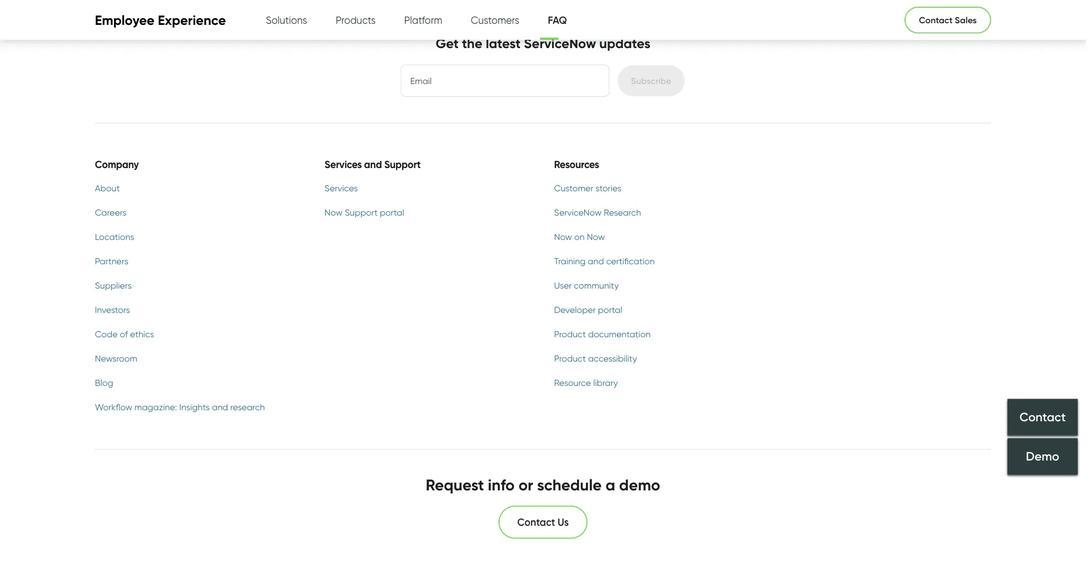 Task type: describe. For each thing, give the bounding box(es) containing it.
customer stories
[[554, 183, 622, 193]]

training and certification
[[554, 256, 655, 266]]

blog link
[[95, 376, 298, 390]]

or
[[519, 476, 533, 495]]

product documentation
[[554, 329, 651, 339]]

schedule
[[537, 476, 602, 495]]

research
[[230, 402, 265, 412]]

contact for contact sales
[[919, 15, 953, 25]]

products
[[336, 14, 376, 26]]

Email text field
[[402, 65, 609, 96]]

platform
[[404, 14, 442, 26]]

faq link
[[548, 0, 567, 43]]

now support portal link
[[325, 206, 528, 219]]

services and support
[[325, 159, 421, 171]]

us
[[558, 517, 569, 529]]

faq
[[548, 14, 567, 26]]

request info or schedule a demo
[[426, 476, 660, 495]]

user
[[554, 280, 572, 291]]

community
[[574, 280, 619, 291]]

newsroom
[[95, 353, 137, 364]]

1 vertical spatial support
[[345, 207, 378, 218]]

request
[[426, 476, 484, 495]]

investors link
[[95, 303, 298, 316]]

partners link
[[95, 254, 298, 268]]

careers
[[95, 207, 127, 218]]

customers
[[471, 14, 519, 26]]

contact for contact
[[1020, 410, 1066, 425]]

demo link
[[1008, 439, 1078, 475]]

contact us link
[[500, 507, 587, 538]]

product accessibility
[[554, 353, 637, 364]]

blog
[[95, 377, 113, 388]]

investors
[[95, 304, 130, 315]]

resource library
[[554, 377, 618, 388]]

now on now
[[554, 231, 605, 242]]

product for product documentation
[[554, 329, 586, 339]]

code of ethics
[[95, 329, 154, 339]]

platform link
[[404, 0, 442, 40]]

services link
[[325, 181, 528, 195]]

now for now on now
[[554, 231, 572, 242]]

suppliers
[[95, 280, 132, 291]]

product documentation link
[[554, 328, 757, 341]]

workflow magazine: insights and research
[[95, 402, 265, 412]]

updates
[[600, 35, 651, 52]]

demo
[[619, 476, 660, 495]]

servicenow research
[[554, 207, 641, 218]]

demo
[[1026, 449, 1060, 464]]

resource library link
[[554, 376, 757, 390]]

newsroom link
[[95, 352, 298, 365]]

contact us
[[517, 517, 569, 529]]

insights
[[179, 402, 210, 412]]

services for services and support
[[325, 159, 362, 171]]

research
[[604, 207, 641, 218]]

contact for contact us
[[517, 517, 555, 529]]

subscribe button
[[618, 65, 685, 96]]

and inside workflow magazine: insights and research 'link'
[[212, 402, 228, 412]]

accessibility
[[588, 353, 637, 364]]

developer
[[554, 304, 596, 315]]

customer
[[554, 183, 593, 193]]

on
[[574, 231, 585, 242]]

employee
[[95, 12, 155, 28]]

stories
[[596, 183, 622, 193]]



Task type: locate. For each thing, give the bounding box(es) containing it.
contact left the sales at the top
[[919, 15, 953, 25]]

2 product from the top
[[554, 353, 586, 364]]

partners
[[95, 256, 128, 266]]

training and certification link
[[554, 254, 757, 268]]

contact
[[919, 15, 953, 25], [1020, 410, 1066, 425], [517, 517, 555, 529]]

user community
[[554, 280, 619, 291]]

product accessibility link
[[554, 352, 757, 365]]

1 vertical spatial services
[[325, 183, 358, 193]]

info
[[488, 476, 515, 495]]

solutions link
[[266, 0, 307, 40]]

product down developer
[[554, 329, 586, 339]]

workflow magazine: insights and research link
[[95, 401, 298, 414]]

careers link
[[95, 206, 298, 219]]

locations link
[[95, 230, 298, 243]]

support down services and support
[[345, 207, 378, 218]]

servicenow
[[524, 35, 596, 52], [554, 207, 602, 218]]

contact sales
[[919, 15, 977, 25]]

resources
[[554, 159, 599, 171]]

contact left us
[[517, 517, 555, 529]]

customers link
[[471, 0, 519, 40]]

sales
[[955, 15, 977, 25]]

library
[[593, 377, 618, 388]]

certification
[[606, 256, 655, 266]]

code
[[95, 329, 118, 339]]

0 vertical spatial and
[[364, 159, 382, 171]]

1 horizontal spatial and
[[364, 159, 382, 171]]

now for now support portal
[[325, 207, 343, 218]]

now
[[325, 207, 343, 218], [554, 231, 572, 242], [587, 231, 605, 242]]

and for training
[[588, 256, 604, 266]]

services for services
[[325, 183, 358, 193]]

resource
[[554, 377, 591, 388]]

support
[[384, 159, 421, 171], [345, 207, 378, 218]]

2 services from the top
[[325, 183, 358, 193]]

and for services
[[364, 159, 382, 171]]

servicenow up on
[[554, 207, 602, 218]]

product inside "link"
[[554, 329, 586, 339]]

product inside 'link'
[[554, 353, 586, 364]]

servicenow research link
[[554, 206, 757, 219]]

0 vertical spatial contact
[[919, 15, 953, 25]]

now on now link
[[554, 230, 757, 243]]

about
[[95, 183, 120, 193]]

0 vertical spatial services
[[325, 159, 362, 171]]

portal up product documentation
[[598, 304, 622, 315]]

and
[[364, 159, 382, 171], [588, 256, 604, 266], [212, 402, 228, 412]]

2 horizontal spatial contact
[[1020, 410, 1066, 425]]

servicenow down faq
[[524, 35, 596, 52]]

get
[[436, 35, 459, 52]]

2 vertical spatial contact
[[517, 517, 555, 529]]

0 horizontal spatial contact
[[517, 517, 555, 529]]

and right insights
[[212, 402, 228, 412]]

contact link
[[1008, 399, 1078, 436]]

0 horizontal spatial support
[[345, 207, 378, 218]]

portal
[[380, 207, 404, 218], [598, 304, 622, 315]]

1 vertical spatial portal
[[598, 304, 622, 315]]

product up resource
[[554, 353, 586, 364]]

1 vertical spatial contact
[[1020, 410, 1066, 425]]

customer stories link
[[554, 181, 757, 195]]

2 horizontal spatial and
[[588, 256, 604, 266]]

product for product accessibility
[[554, 353, 586, 364]]

contact up demo
[[1020, 410, 1066, 425]]

product
[[554, 329, 586, 339], [554, 353, 586, 364]]

portal inside developer portal link
[[598, 304, 622, 315]]

workflow
[[95, 402, 132, 412]]

products link
[[336, 0, 376, 40]]

and up community
[[588, 256, 604, 266]]

0 vertical spatial servicenow
[[524, 35, 596, 52]]

0 horizontal spatial and
[[212, 402, 228, 412]]

portal inside now support portal link
[[380, 207, 404, 218]]

0 vertical spatial portal
[[380, 207, 404, 218]]

1 horizontal spatial support
[[384, 159, 421, 171]]

developer portal
[[554, 304, 622, 315]]

training
[[554, 256, 586, 266]]

1 vertical spatial and
[[588, 256, 604, 266]]

now support portal
[[325, 207, 404, 218]]

portal down services link
[[380, 207, 404, 218]]

0 vertical spatial product
[[554, 329, 586, 339]]

of
[[120, 329, 128, 339]]

user community link
[[554, 279, 757, 292]]

contact sales link
[[905, 7, 991, 33]]

1 vertical spatial servicenow
[[554, 207, 602, 218]]

1 horizontal spatial now
[[554, 231, 572, 242]]

magazine:
[[135, 402, 177, 412]]

latest
[[486, 35, 521, 52]]

1 product from the top
[[554, 329, 586, 339]]

code of ethics link
[[95, 328, 298, 341]]

1 horizontal spatial contact
[[919, 15, 953, 25]]

get the latest servicenow updates
[[436, 35, 651, 52]]

2 horizontal spatial now
[[587, 231, 605, 242]]

employee experience
[[95, 12, 226, 28]]

1 vertical spatial product
[[554, 353, 586, 364]]

subscribe
[[631, 75, 671, 86]]

documentation
[[588, 329, 651, 339]]

services
[[325, 159, 362, 171], [325, 183, 358, 193]]

ethics
[[130, 329, 154, 339]]

1 horizontal spatial portal
[[598, 304, 622, 315]]

experience
[[158, 12, 226, 28]]

a
[[606, 476, 615, 495]]

0 vertical spatial support
[[384, 159, 421, 171]]

and inside "training and certification" 'link'
[[588, 256, 604, 266]]

0 horizontal spatial portal
[[380, 207, 404, 218]]

developer portal link
[[554, 303, 757, 316]]

locations
[[95, 231, 134, 242]]

2 vertical spatial and
[[212, 402, 228, 412]]

1 services from the top
[[325, 159, 362, 171]]

0 horizontal spatial now
[[325, 207, 343, 218]]

and up now support portal
[[364, 159, 382, 171]]

solutions
[[266, 14, 307, 26]]

company
[[95, 159, 139, 171]]

about link
[[95, 181, 298, 195]]

support up services link
[[384, 159, 421, 171]]

suppliers link
[[95, 279, 298, 292]]

the
[[462, 35, 482, 52]]



Task type: vqa. For each thing, say whether or not it's contained in the screenshot.
End.
no



